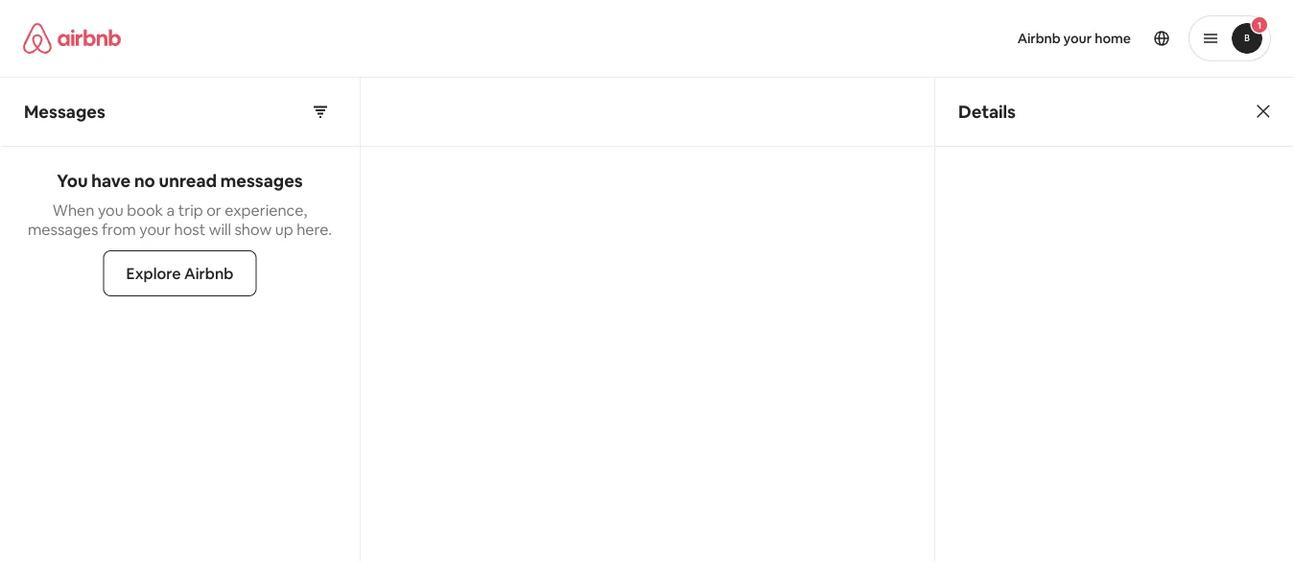 Task type: describe. For each thing, give the bounding box(es) containing it.
filter conversations. current filter: all conversations image
[[313, 104, 328, 119]]

you
[[57, 170, 88, 192]]

will
[[209, 219, 231, 239]]

host
[[174, 219, 206, 239]]

1 button
[[1189, 15, 1271, 61]]

you have no unread messages when you book a trip or experience, messages from your host will show up here.
[[28, 170, 332, 239]]

no
[[134, 170, 155, 192]]

profile element
[[670, 0, 1271, 77]]

home
[[1095, 30, 1131, 47]]

airbnb your home link
[[1006, 18, 1143, 59]]

airbnb your home
[[1018, 30, 1131, 47]]

explore
[[126, 263, 181, 283]]

here.
[[297, 219, 332, 239]]

messages
[[24, 100, 105, 123]]

explore airbnb
[[126, 263, 234, 283]]

or
[[206, 200, 221, 220]]

when
[[53, 200, 94, 220]]

your inside profile element
[[1064, 30, 1092, 47]]

up
[[275, 219, 293, 239]]

have
[[91, 170, 131, 192]]

explore airbnb link
[[103, 250, 257, 297]]



Task type: locate. For each thing, give the bounding box(es) containing it.
1 horizontal spatial airbnb
[[1018, 30, 1061, 47]]

0 vertical spatial messages
[[220, 170, 303, 192]]

experience,
[[225, 200, 307, 220]]

show
[[235, 219, 272, 239]]

your left home at the right of page
[[1064, 30, 1092, 47]]

airbnb down will at the left
[[184, 263, 234, 283]]

your left host
[[139, 219, 171, 239]]

0 horizontal spatial messages
[[28, 219, 98, 239]]

messages up experience, in the left top of the page
[[220, 170, 303, 192]]

airbnb
[[1018, 30, 1061, 47], [184, 263, 234, 283]]

1 horizontal spatial messages
[[220, 170, 303, 192]]

your
[[1064, 30, 1092, 47], [139, 219, 171, 239]]

airbnb left home at the right of page
[[1018, 30, 1061, 47]]

airbnb inside messaging page main contents "element"
[[184, 263, 234, 283]]

1 vertical spatial messages
[[28, 219, 98, 239]]

1 horizontal spatial your
[[1064, 30, 1092, 47]]

details
[[959, 100, 1016, 123]]

a
[[167, 200, 175, 220]]

0 horizontal spatial airbnb
[[184, 263, 234, 283]]

you
[[98, 200, 124, 220]]

your inside you have no unread messages when you book a trip or experience, messages from your host will show up here.
[[139, 219, 171, 239]]

1
[[1258, 19, 1262, 31]]

from
[[102, 219, 136, 239]]

trip
[[178, 200, 203, 220]]

1 vertical spatial your
[[139, 219, 171, 239]]

0 horizontal spatial your
[[139, 219, 171, 239]]

unread
[[159, 170, 217, 192]]

book
[[127, 200, 163, 220]]

messaging page main contents element
[[0, 77, 1294, 562]]

0 vertical spatial your
[[1064, 30, 1092, 47]]

1 vertical spatial airbnb
[[184, 263, 234, 283]]

0 vertical spatial airbnb
[[1018, 30, 1061, 47]]

messages
[[220, 170, 303, 192], [28, 219, 98, 239]]

airbnb inside profile element
[[1018, 30, 1061, 47]]

messages down you
[[28, 219, 98, 239]]



Task type: vqa. For each thing, say whether or not it's contained in the screenshot.
10
no



